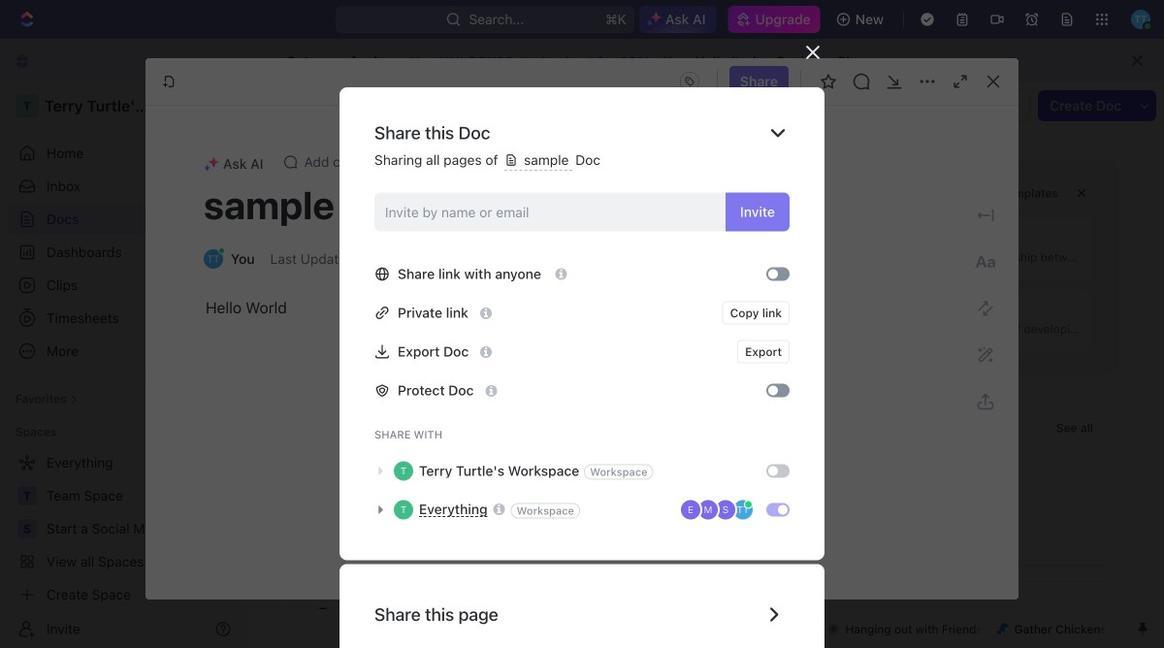 Task type: locate. For each thing, give the bounding box(es) containing it.
Invite by name or email text field
[[385, 198, 718, 227]]

tree
[[8, 447, 239, 610]]

1-on-1 icon image
[[722, 229, 761, 268]]

meeting notes icon image
[[331, 301, 370, 340]]

drumstick bite image
[[997, 623, 1009, 635]]

sidebar navigation
[[0, 82, 247, 648]]



Task type: vqa. For each thing, say whether or not it's contained in the screenshot.
Project Plan icon
yes



Task type: describe. For each thing, give the bounding box(es) containing it.
tree inside sidebar navigation
[[8, 447, 239, 610]]

project plan icon image
[[331, 229, 370, 268]]

sop icon image
[[722, 301, 761, 340]]



